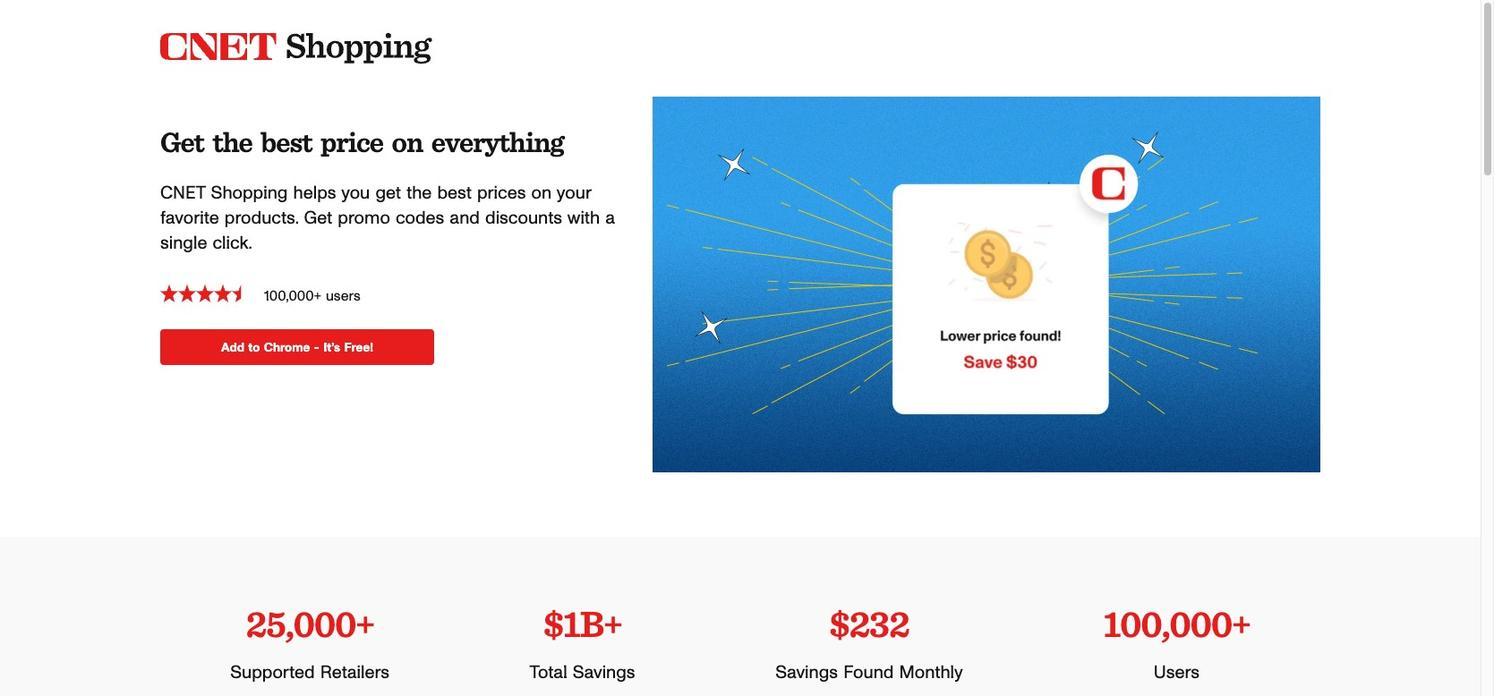 Task type: vqa. For each thing, say whether or not it's contained in the screenshot.
Savings
yes



Task type: locate. For each thing, give the bounding box(es) containing it.
get inside cnet shopping helps you get the best prices on your favorite products. get promo codes and discounts with a single click.
[[304, 210, 332, 227]]

on
[[392, 124, 423, 159], [531, 184, 552, 202]]

$ for 232
[[829, 602, 849, 647]]

found
[[844, 664, 894, 682]]

1 vertical spatial on
[[531, 184, 552, 202]]

the inside cnet shopping helps you get the best prices on your favorite products. get promo codes and discounts with a single click.
[[407, 184, 432, 202]]

0 vertical spatial best
[[261, 124, 312, 159]]

0 vertical spatial get
[[160, 124, 204, 159]]

1 horizontal spatial best
[[437, 184, 472, 202]]

1 horizontal spatial +
[[1232, 602, 1251, 647]]

100,000
[[1103, 602, 1232, 647]]

savings
[[573, 664, 635, 682], [776, 664, 838, 682]]

0 horizontal spatial get
[[160, 124, 204, 159]]

2 + from the left
[[1232, 602, 1251, 647]]

get
[[160, 124, 204, 159], [304, 210, 332, 227]]

add to chrome - it's free! link
[[160, 330, 434, 365]]

it's
[[323, 342, 340, 355]]

supported retailers
[[230, 664, 390, 682]]

1 vertical spatial the
[[407, 184, 432, 202]]

1 horizontal spatial on
[[531, 184, 552, 202]]

get up cnet
[[160, 124, 204, 159]]

with
[[568, 210, 600, 227]]

0 horizontal spatial +
[[356, 602, 374, 647]]

click.
[[213, 235, 252, 253]]

1 horizontal spatial the
[[407, 184, 432, 202]]

favorite
[[160, 210, 219, 227]]

the up shopping
[[213, 124, 252, 159]]

$
[[543, 602, 563, 647], [829, 602, 849, 647]]

the up codes at the left
[[407, 184, 432, 202]]

on up discounts
[[531, 184, 552, 202]]

your
[[557, 184, 591, 202]]

$ 1 b+
[[543, 602, 622, 647]]

best
[[261, 124, 312, 159], [437, 184, 472, 202]]

savings found monthly
[[776, 664, 963, 682]]

b+
[[580, 602, 622, 647]]

0 vertical spatial the
[[213, 124, 252, 159]]

0 horizontal spatial savings
[[573, 664, 635, 682]]

savings down b+
[[573, 664, 635, 682]]

add to chrome - it's free!
[[221, 342, 373, 355]]

promo
[[338, 210, 390, 227]]

25,000 +
[[246, 602, 374, 647]]

get
[[376, 184, 401, 202]]

1 savings from the left
[[573, 664, 635, 682]]

a
[[606, 210, 615, 227]]

to
[[248, 342, 260, 355]]

2 $ from the left
[[829, 602, 849, 647]]

on up get
[[392, 124, 423, 159]]

$ up found
[[829, 602, 849, 647]]

0 horizontal spatial $
[[543, 602, 563, 647]]

priceblink extension image
[[653, 97, 1321, 473]]

1 horizontal spatial savings
[[776, 664, 838, 682]]

best up and
[[437, 184, 472, 202]]

everything
[[431, 124, 564, 159]]

price
[[321, 124, 383, 159]]

best up the helps in the left of the page
[[261, 124, 312, 159]]

cnet
[[160, 184, 206, 202]]

users
[[326, 289, 361, 304]]

1 vertical spatial get
[[304, 210, 332, 227]]

add
[[221, 342, 244, 355]]

get down the helps in the left of the page
[[304, 210, 332, 227]]

the
[[213, 124, 252, 159], [407, 184, 432, 202]]

1 horizontal spatial get
[[304, 210, 332, 227]]

1 vertical spatial best
[[437, 184, 472, 202]]

1 $ from the left
[[543, 602, 563, 647]]

codes
[[396, 210, 444, 227]]

$ left b+
[[543, 602, 563, 647]]

0 horizontal spatial the
[[213, 124, 252, 159]]

0 vertical spatial on
[[392, 124, 423, 159]]

100,000+ users
[[264, 289, 361, 304]]

1 + from the left
[[356, 602, 374, 647]]

total savings
[[530, 664, 635, 682]]

best inside cnet shopping helps you get the best prices on your favorite products. get promo codes and discounts with a single click.
[[437, 184, 472, 202]]

1 horizontal spatial $
[[829, 602, 849, 647]]

savings left found
[[776, 664, 838, 682]]

products.
[[225, 210, 299, 227]]

+
[[356, 602, 374, 647], [1232, 602, 1251, 647]]

get the best price on everything
[[160, 124, 564, 159]]



Task type: describe. For each thing, give the bounding box(es) containing it.
100,000 +
[[1103, 602, 1251, 647]]

monthly
[[900, 664, 963, 682]]

discounts
[[485, 210, 562, 227]]

+ for 25,000
[[356, 602, 374, 647]]

supported
[[230, 664, 315, 682]]

and
[[450, 210, 480, 227]]

0 horizontal spatial best
[[261, 124, 312, 159]]

$ 232
[[829, 602, 909, 647]]

1
[[563, 602, 580, 647]]

0 horizontal spatial on
[[392, 124, 423, 159]]

chrome
[[264, 342, 310, 355]]

helps
[[293, 184, 336, 202]]

users
[[1154, 664, 1200, 682]]

cnet shopping helps you get the best prices on your favorite products. get promo codes and discounts with a single click.
[[160, 184, 615, 253]]

free!
[[344, 342, 373, 355]]

shopping
[[211, 184, 288, 202]]

+ for 100,000
[[1232, 602, 1251, 647]]

100,000+
[[264, 289, 321, 304]]

retailers
[[320, 664, 390, 682]]

232
[[849, 602, 909, 647]]

total
[[530, 664, 567, 682]]

on inside cnet shopping helps you get the best prices on your favorite products. get promo codes and discounts with a single click.
[[531, 184, 552, 202]]

prices
[[477, 184, 526, 202]]

single
[[160, 235, 207, 253]]

2 savings from the left
[[776, 664, 838, 682]]

you
[[341, 184, 370, 202]]

$ for 1
[[543, 602, 563, 647]]

25,000
[[246, 602, 356, 647]]

-
[[314, 342, 319, 355]]



